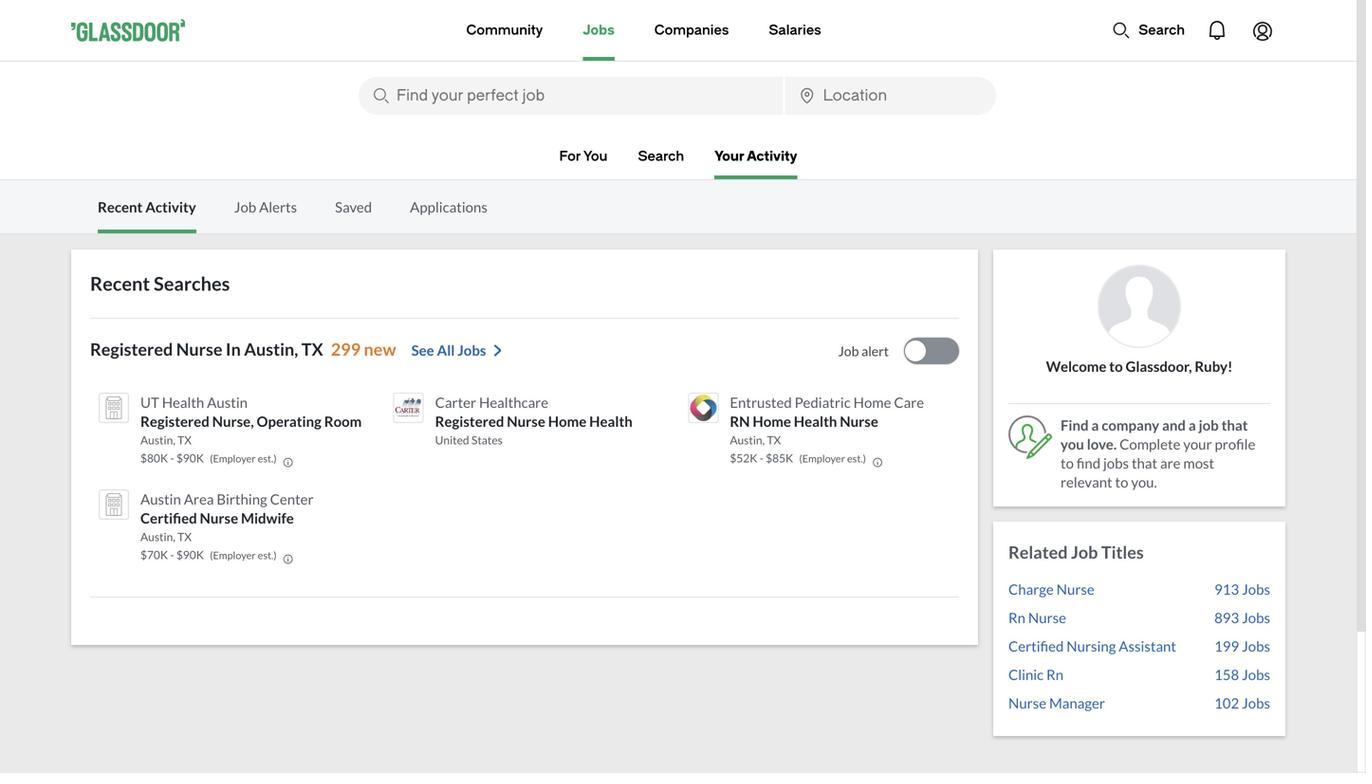 Task type: vqa. For each thing, say whether or not it's contained in the screenshot.
2nd a from the right
yes



Task type: describe. For each thing, give the bounding box(es) containing it.
1 horizontal spatial home
[[753, 413, 791, 430]]

for you
[[559, 149, 608, 164]]

jobs for nurse manager
[[1242, 695, 1271, 712]]

certified
[[1009, 638, 1064, 655]]

all
[[437, 342, 455, 359]]

search link
[[638, 149, 685, 176]]

1 horizontal spatial rn
[[1047, 666, 1064, 683]]

ruby!
[[1195, 358, 1233, 375]]

community link
[[466, 0, 543, 61]]

clinic
[[1009, 666, 1044, 683]]

entrusted
[[730, 394, 792, 411]]

$52k
[[730, 451, 758, 465]]

registered up 'ut'
[[90, 339, 173, 360]]

recent for recent activity
[[98, 198, 143, 215]]

austin inside austin area birthing center certified nurse midwife austin, tx
[[140, 491, 181, 508]]

nurse,
[[212, 413, 254, 430]]

est.) for health
[[848, 453, 866, 465]]

complete
[[1120, 436, 1181, 453]]

love.
[[1087, 436, 1117, 453]]

your
[[715, 149, 745, 164]]

you
[[584, 149, 608, 164]]

searches
[[154, 272, 230, 295]]

your activity link
[[715, 149, 798, 179]]

893 jobs
[[1215, 609, 1271, 626]]

893
[[1215, 609, 1240, 626]]

est.) for midwife
[[258, 550, 277, 562]]

austin, inside entrusted pediatric home care rn home health nurse austin, tx
[[730, 433, 765, 447]]

Search location field
[[785, 77, 997, 115]]

jobs right all
[[458, 342, 486, 359]]

registered inside ut health austin registered nurse, operating room austin, tx
[[140, 413, 210, 430]]

tx inside entrusted pediatric home care rn home health nurse austin, tx
[[767, 433, 781, 447]]

in
[[226, 339, 241, 360]]

saved link
[[335, 198, 372, 215]]

102 jobs
[[1215, 695, 1271, 712]]

health inside carter healthcare registered nurse home health united states
[[590, 413, 633, 430]]

recent activity
[[98, 198, 196, 215]]

clinic rn
[[1009, 666, 1064, 683]]

manager
[[1050, 695, 1106, 712]]

- for certified
[[170, 548, 174, 562]]

charge nurse
[[1009, 581, 1095, 598]]

913 jobs
[[1215, 581, 1271, 598]]

none field search location
[[785, 77, 997, 115]]

salaries
[[769, 22, 822, 38]]

for you link
[[559, 149, 608, 176]]

1 vertical spatial search
[[638, 149, 685, 164]]

job for job alerts
[[234, 198, 256, 215]]

$52k - $85k (employer est.)
[[730, 451, 866, 465]]

relevant
[[1061, 474, 1113, 491]]

0 horizontal spatial rn
[[1009, 609, 1026, 626]]

related job titles
[[1009, 542, 1144, 563]]

companies
[[655, 22, 729, 38]]

tx inside ut health austin registered nurse, operating room austin, tx
[[178, 433, 192, 447]]

entrusted pediatric home care rn home health nurse austin, tx
[[730, 394, 925, 447]]

your
[[1184, 436, 1213, 453]]

jobs for rn nurse
[[1242, 609, 1271, 626]]

913
[[1215, 581, 1240, 598]]

you.
[[1132, 474, 1158, 491]]

recent searches
[[90, 272, 230, 295]]

activity for recent activity
[[145, 198, 196, 215]]

midwife
[[241, 510, 294, 527]]

find
[[1077, 455, 1101, 472]]

that for jobs
[[1132, 455, 1158, 472]]

most
[[1184, 455, 1215, 472]]

nurse inside entrusted pediatric home care rn home health nurse austin, tx
[[840, 413, 879, 430]]

find
[[1061, 417, 1089, 434]]

job alerts link
[[234, 198, 297, 215]]

158 jobs
[[1215, 666, 1271, 683]]

united
[[435, 433, 469, 447]]

new
[[364, 339, 396, 360]]

$85k
[[766, 451, 794, 465]]

company
[[1102, 417, 1160, 434]]

nurse inside austin area birthing center certified nurse midwife austin, tx
[[200, 510, 238, 527]]

austin, right in
[[244, 339, 298, 360]]

jobs link
[[583, 0, 615, 61]]

austin area birthing center certified nurse midwife austin, tx
[[140, 491, 314, 544]]

profile
[[1215, 436, 1256, 453]]

jobs
[[1104, 455, 1129, 472]]

room
[[324, 413, 362, 430]]

jobs for certified nursing assistant
[[1242, 638, 1271, 655]]

community
[[466, 22, 543, 38]]

carter healthcare logo image
[[394, 393, 424, 423]]

certified nursing assistant
[[1009, 638, 1177, 655]]

jobs up search keyword field
[[583, 22, 615, 38]]

tx inside austin area birthing center certified nurse midwife austin, tx
[[178, 530, 192, 544]]

job alert
[[839, 343, 889, 359]]

applications link
[[410, 198, 488, 215]]

(employer for nurse
[[210, 550, 256, 562]]

carter
[[435, 394, 477, 411]]

pediatric
[[795, 394, 851, 411]]

2 horizontal spatial home
[[854, 394, 892, 411]]

nurse inside carter healthcare registered nurse home health united states
[[507, 413, 546, 430]]

certified
[[140, 510, 197, 527]]

applications
[[410, 198, 488, 215]]

$80k
[[140, 451, 168, 465]]

Search keyword field
[[359, 77, 784, 115]]

nurse manager
[[1009, 695, 1106, 712]]

birthing
[[217, 491, 267, 508]]

158
[[1215, 666, 1240, 683]]

none field search keyword
[[359, 77, 784, 115]]

are
[[1161, 455, 1181, 472]]

assistant
[[1119, 638, 1177, 655]]

and
[[1163, 417, 1186, 434]]

nurse for charge nurse
[[1057, 581, 1095, 598]]

2 horizontal spatial job
[[1072, 542, 1099, 563]]

(employer for home
[[800, 453, 846, 465]]



Task type: locate. For each thing, give the bounding box(es) containing it.
None field
[[359, 77, 784, 115], [785, 77, 997, 115]]

job alerts
[[234, 198, 297, 215]]

health inside ut health austin registered nurse, operating room austin, tx
[[162, 394, 204, 411]]

tx left 299
[[302, 339, 323, 360]]

titles
[[1102, 542, 1144, 563]]

health right 'ut'
[[162, 394, 204, 411]]

nurse down related job titles on the right
[[1057, 581, 1095, 598]]

2 none field from the left
[[785, 77, 997, 115]]

1 vertical spatial recent
[[90, 272, 150, 295]]

salaries link
[[769, 0, 822, 61]]

rn
[[1009, 609, 1026, 626], [1047, 666, 1064, 683]]

nurse
[[176, 339, 223, 360], [507, 413, 546, 430], [840, 413, 879, 430], [200, 510, 238, 527]]

tx up $85k
[[767, 433, 781, 447]]

0 vertical spatial rn
[[1009, 609, 1026, 626]]

home inside carter healthcare registered nurse home health united states
[[548, 413, 587, 430]]

0 vertical spatial nurse
[[1057, 581, 1095, 598]]

- for nurse,
[[170, 451, 174, 465]]

0 vertical spatial austin
[[207, 394, 248, 411]]

0 vertical spatial $90k
[[176, 451, 204, 465]]

2 vertical spatial to
[[1116, 474, 1129, 491]]

nurse
[[1057, 581, 1095, 598], [1029, 609, 1067, 626], [1009, 695, 1047, 712]]

search button
[[1103, 11, 1195, 49]]

center
[[270, 491, 314, 508]]

199
[[1215, 638, 1240, 655]]

est.) down entrusted pediatric home care rn home health nurse austin, tx
[[848, 453, 866, 465]]

1 none field from the left
[[359, 77, 784, 115]]

related
[[1009, 542, 1068, 563]]

2 a from the left
[[1189, 417, 1197, 434]]

welcome
[[1046, 358, 1107, 375]]

entrusted pediatric home care logo image
[[688, 393, 719, 423]]

a up love. on the bottom right of the page
[[1092, 417, 1099, 434]]

0 vertical spatial recent
[[98, 198, 143, 215]]

recent up recent searches
[[98, 198, 143, 215]]

(employer down entrusted pediatric home care rn home health nurse austin, tx
[[800, 453, 846, 465]]

charge
[[1009, 581, 1054, 598]]

registered down carter
[[435, 413, 504, 430]]

health inside entrusted pediatric home care rn home health nurse austin, tx
[[794, 413, 838, 430]]

care
[[894, 394, 925, 411]]

job left alert
[[839, 343, 859, 359]]

that up you.
[[1132, 455, 1158, 472]]

austin, inside austin area birthing center certified nurse midwife austin, tx
[[140, 530, 175, 544]]

recent activity link
[[98, 198, 196, 233]]

jobs right 102
[[1242, 695, 1271, 712]]

nurse for rn nurse
[[1029, 609, 1067, 626]]

1 $90k from the top
[[176, 451, 204, 465]]

alerts
[[259, 198, 297, 215]]

(employer inside $52k - $85k (employer est.)
[[800, 453, 846, 465]]

home down healthcare
[[548, 413, 587, 430]]

operating
[[257, 413, 322, 430]]

recent inside recent activity link
[[98, 198, 143, 215]]

0 horizontal spatial none field
[[359, 77, 784, 115]]

to down jobs on the right
[[1116, 474, 1129, 491]]

jobs for clinic rn
[[1242, 666, 1271, 683]]

(employer down nurse,
[[210, 453, 256, 465]]

$90k right the $80k
[[176, 451, 204, 465]]

- for rn
[[760, 451, 764, 465]]

0 vertical spatial search
[[1139, 22, 1185, 38]]

area
[[184, 491, 214, 508]]

recent
[[98, 198, 143, 215], [90, 272, 150, 295]]

austin, up $52k
[[730, 433, 765, 447]]

nurse down clinic
[[1009, 695, 1047, 712]]

0 horizontal spatial activity
[[145, 198, 196, 215]]

companies link
[[655, 0, 729, 61]]

registered nurse in austin, tx 299 new
[[90, 339, 396, 360]]

activity for your activity
[[747, 149, 798, 164]]

see
[[412, 342, 434, 359]]

1 horizontal spatial a
[[1189, 417, 1197, 434]]

that up profile
[[1222, 417, 1249, 434]]

austin up certified at the left bottom of page
[[140, 491, 181, 508]]

1 horizontal spatial health
[[590, 413, 633, 430]]

austin inside ut health austin registered nurse, operating room austin, tx
[[207, 394, 248, 411]]

0 horizontal spatial a
[[1092, 417, 1099, 434]]

est.) down midwife
[[258, 550, 277, 562]]

a
[[1092, 417, 1099, 434], [1189, 417, 1197, 434]]

home left care
[[854, 394, 892, 411]]

healthcare
[[479, 394, 549, 411]]

nurse left in
[[176, 339, 223, 360]]

job left alerts
[[234, 198, 256, 215]]

jobs right '158'
[[1242, 666, 1271, 683]]

rn nurse
[[1009, 609, 1067, 626]]

carter healthcare registered nurse home health united states
[[435, 394, 633, 447]]

nurse down healthcare
[[507, 413, 546, 430]]

see all jobs link
[[412, 342, 505, 360]]

0 horizontal spatial that
[[1132, 455, 1158, 472]]

102
[[1215, 695, 1240, 712]]

1 vertical spatial austin
[[140, 491, 181, 508]]

complete your profile to find jobs that are most relevant to you.
[[1061, 436, 1256, 491]]

your activity
[[715, 149, 798, 164]]

0 horizontal spatial health
[[162, 394, 204, 411]]

alert
[[862, 343, 889, 359]]

home
[[854, 394, 892, 411], [548, 413, 587, 430], [753, 413, 791, 430]]

austin, up the $80k
[[140, 433, 175, 447]]

health
[[162, 394, 204, 411], [590, 413, 633, 430], [794, 413, 838, 430]]

recent left searches
[[90, 272, 150, 295]]

- left $85k
[[760, 451, 764, 465]]

299
[[331, 339, 361, 360]]

0 horizontal spatial home
[[548, 413, 587, 430]]

rn down charge at the bottom right of the page
[[1009, 609, 1026, 626]]

1 horizontal spatial job
[[839, 343, 859, 359]]

austin up nurse,
[[207, 394, 248, 411]]

job
[[1199, 417, 1219, 434]]

$70k
[[140, 548, 168, 562]]

1 vertical spatial $90k
[[176, 548, 204, 562]]

est.) inside $52k - $85k (employer est.)
[[848, 453, 866, 465]]

home down 'entrusted'
[[753, 413, 791, 430]]

tx down certified at the left bottom of page
[[178, 530, 192, 544]]

$80k - $90k (employer est.)
[[140, 451, 277, 465]]

registered inside carter healthcare registered nurse home health united states
[[435, 413, 504, 430]]

1 vertical spatial activity
[[145, 198, 196, 215]]

2 $90k from the top
[[176, 548, 204, 562]]

jobs right 893 on the bottom right of the page
[[1242, 609, 1271, 626]]

rn up nurse manager at the bottom right
[[1047, 666, 1064, 683]]

$90k for certified
[[176, 548, 204, 562]]

registered down 'ut'
[[140, 413, 210, 430]]

jobs right 199
[[1242, 638, 1271, 655]]

activity up recent searches
[[145, 198, 196, 215]]

ut
[[140, 394, 159, 411]]

-
[[170, 451, 174, 465], [760, 451, 764, 465], [170, 548, 174, 562]]

(employer inside $70k - $90k (employer est.)
[[210, 550, 256, 562]]

nurse down pediatric
[[840, 413, 879, 430]]

est.) for room
[[258, 453, 277, 465]]

est.) inside $70k - $90k (employer est.)
[[258, 550, 277, 562]]

est.) down ut health austin registered nurse, operating room austin, tx at the left of the page
[[258, 453, 277, 465]]

health left entrusted pediatric home care logo
[[590, 413, 633, 430]]

health down pediatric
[[794, 413, 838, 430]]

to down you
[[1061, 455, 1074, 472]]

nurse down charge nurse
[[1029, 609, 1067, 626]]

1 horizontal spatial none field
[[785, 77, 997, 115]]

that inside complete your profile to find jobs that are most relevant to you.
[[1132, 455, 1158, 472]]

see all jobs
[[412, 342, 486, 359]]

activity
[[747, 149, 798, 164], [145, 198, 196, 215]]

1 horizontal spatial that
[[1222, 417, 1249, 434]]

1 vertical spatial to
[[1061, 455, 1074, 472]]

(employer down austin area birthing center certified nurse midwife austin, tx
[[210, 550, 256, 562]]

activity right your
[[747, 149, 798, 164]]

austin,
[[244, 339, 298, 360], [140, 433, 175, 447], [730, 433, 765, 447], [140, 530, 175, 544]]

0 vertical spatial that
[[1222, 417, 1249, 434]]

find a company and a job that you love.
[[1061, 417, 1249, 453]]

saved
[[335, 198, 372, 215]]

search inside "button"
[[1139, 22, 1185, 38]]

for
[[559, 149, 581, 164]]

- right the $80k
[[170, 451, 174, 465]]

$90k right $70k
[[176, 548, 204, 562]]

welcome to glassdoor, ruby!
[[1046, 358, 1233, 375]]

0 vertical spatial activity
[[747, 149, 798, 164]]

1 vertical spatial that
[[1132, 455, 1158, 472]]

tx
[[302, 339, 323, 360], [178, 433, 192, 447], [767, 433, 781, 447], [178, 530, 192, 544]]

that for job
[[1222, 417, 1249, 434]]

1 a from the left
[[1092, 417, 1099, 434]]

1 horizontal spatial austin
[[207, 394, 248, 411]]

1 horizontal spatial search
[[1139, 22, 1185, 38]]

states
[[472, 433, 503, 447]]

1 vertical spatial job
[[839, 343, 859, 359]]

0 horizontal spatial austin
[[140, 491, 181, 508]]

jobs for charge nurse
[[1242, 581, 1271, 598]]

that inside find a company and a job that you love.
[[1222, 417, 1249, 434]]

you
[[1061, 436, 1085, 453]]

job
[[234, 198, 256, 215], [839, 343, 859, 359], [1072, 542, 1099, 563]]

to right the welcome
[[1110, 358, 1123, 375]]

0 horizontal spatial job
[[234, 198, 256, 215]]

1 vertical spatial rn
[[1047, 666, 1064, 683]]

tx up $80k - $90k (employer est.)
[[178, 433, 192, 447]]

nursing
[[1067, 638, 1117, 655]]

2 vertical spatial job
[[1072, 542, 1099, 563]]

est.) inside $80k - $90k (employer est.)
[[258, 453, 277, 465]]

nurse down area
[[200, 510, 238, 527]]

a left job
[[1189, 417, 1197, 434]]

registered
[[90, 339, 173, 360], [140, 413, 210, 430], [435, 413, 504, 430]]

austin
[[207, 394, 248, 411], [140, 491, 181, 508]]

job for job alert
[[839, 343, 859, 359]]

2 vertical spatial nurse
[[1009, 695, 1047, 712]]

(employer inside $80k - $90k (employer est.)
[[210, 453, 256, 465]]

(employer for operating
[[210, 453, 256, 465]]

$70k - $90k (employer est.)
[[140, 548, 277, 562]]

jobs right 913
[[1242, 581, 1271, 598]]

search
[[1139, 22, 1185, 38], [638, 149, 685, 164]]

2 horizontal spatial health
[[794, 413, 838, 430]]

199 jobs
[[1215, 638, 1271, 655]]

ut health austin registered nurse, operating room austin, tx
[[140, 394, 362, 447]]

austin, up $70k
[[140, 530, 175, 544]]

0 vertical spatial to
[[1110, 358, 1123, 375]]

$90k for nurse,
[[176, 451, 204, 465]]

recent for recent searches
[[90, 272, 150, 295]]

austin, inside ut health austin registered nurse, operating room austin, tx
[[140, 433, 175, 447]]

0 horizontal spatial search
[[638, 149, 685, 164]]

job left the 'titles'
[[1072, 542, 1099, 563]]

1 horizontal spatial activity
[[747, 149, 798, 164]]

1 vertical spatial nurse
[[1029, 609, 1067, 626]]

rn
[[730, 413, 750, 430]]

- right $70k
[[170, 548, 174, 562]]

0 vertical spatial job
[[234, 198, 256, 215]]

to
[[1110, 358, 1123, 375], [1061, 455, 1074, 472], [1116, 474, 1129, 491]]

est.)
[[258, 453, 277, 465], [848, 453, 866, 465], [258, 550, 277, 562]]

$90k
[[176, 451, 204, 465], [176, 548, 204, 562]]



